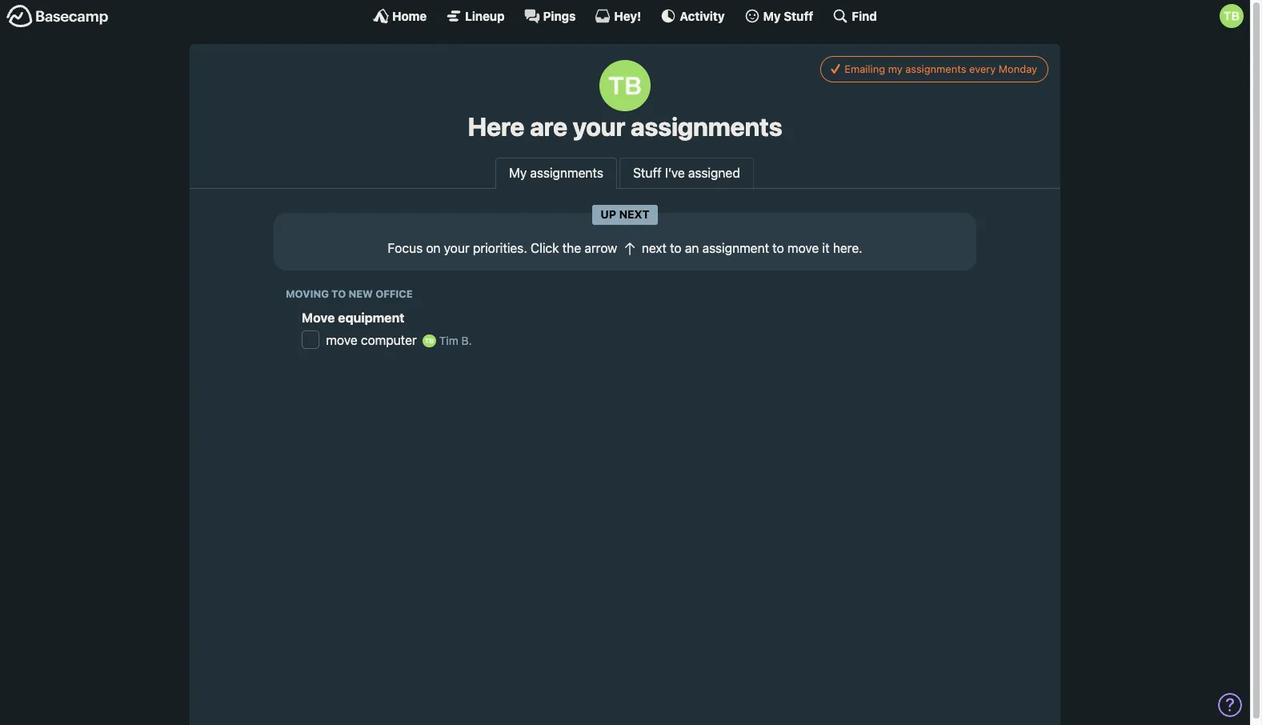 Task type: vqa. For each thing, say whether or not it's contained in the screenshot.
the bottom Assignments
yes



Task type: describe. For each thing, give the bounding box(es) containing it.
move computer link
[[326, 333, 417, 348]]

find
[[852, 8, 877, 23]]

your for assignments
[[573, 111, 626, 142]]

emailing my assignments every monday button
[[821, 56, 1049, 82]]

b.
[[462, 334, 472, 348]]

main element
[[0, 0, 1251, 31]]

new
[[349, 288, 373, 300]]

stuff i've assigned link
[[620, 158, 754, 188]]

an
[[685, 241, 699, 256]]

move
[[302, 311, 335, 325]]

move computer
[[326, 333, 417, 348]]

move equipment link
[[302, 311, 405, 325]]

2 horizontal spatial to
[[773, 241, 784, 256]]

here.
[[833, 241, 863, 256]]

focus on your priorities. click the arrow
[[388, 241, 621, 256]]

switch accounts image
[[6, 4, 109, 29]]

pings
[[543, 8, 576, 23]]

to for office
[[332, 288, 346, 300]]

my assignments link
[[496, 158, 617, 190]]

find button
[[833, 8, 877, 24]]

up
[[601, 207, 616, 221]]

home link
[[373, 8, 427, 24]]

your for priorities.
[[444, 241, 470, 256]]

activity link
[[661, 8, 725, 24]]

are
[[530, 111, 568, 142]]

2 vertical spatial tim burton image
[[423, 334, 436, 348]]

moving to new office link
[[286, 288, 413, 300]]

up next
[[601, 207, 650, 221]]

click
[[531, 241, 559, 256]]

2 horizontal spatial tim burton image
[[1220, 4, 1244, 28]]

1 vertical spatial move
[[326, 333, 358, 348]]

my for my assignments
[[509, 166, 527, 180]]

my assignments
[[509, 166, 604, 180]]

assigned
[[688, 166, 740, 180]]

home
[[392, 8, 427, 23]]

equipment
[[338, 311, 405, 325]]



Task type: locate. For each thing, give the bounding box(es) containing it.
assignments right my
[[906, 62, 967, 75]]

lineup link
[[446, 8, 505, 24]]

next
[[642, 241, 667, 256]]

move down move equipment link
[[326, 333, 358, 348]]

0 horizontal spatial to
[[332, 288, 346, 300]]

my right activity
[[763, 8, 781, 23]]

my inside 'my stuff' popup button
[[763, 8, 781, 23]]

assignment
[[703, 241, 769, 256]]

0 vertical spatial assignments
[[906, 62, 967, 75]]

your right on at the left top of page
[[444, 241, 470, 256]]

every
[[970, 62, 996, 75]]

hey!
[[614, 8, 642, 23]]

hey! button
[[595, 8, 642, 24]]

i've
[[665, 166, 685, 180]]

1 horizontal spatial tim burton image
[[600, 60, 651, 111]]

1 horizontal spatial move
[[788, 241, 819, 256]]

office
[[376, 288, 413, 300]]

priorities.
[[473, 241, 527, 256]]

1 vertical spatial assignments
[[631, 111, 783, 142]]

your right are
[[573, 111, 626, 142]]

1 horizontal spatial stuff
[[784, 8, 814, 23]]

on
[[426, 241, 441, 256]]

0 vertical spatial stuff
[[784, 8, 814, 23]]

assignments inside button
[[906, 62, 967, 75]]

emailing
[[845, 62, 886, 75]]

to for assignment
[[670, 241, 682, 256]]

1 vertical spatial stuff
[[633, 166, 662, 180]]

stuff left the find popup button
[[784, 8, 814, 23]]

my stuff button
[[744, 8, 814, 24]]

here are your assignments
[[468, 111, 783, 142]]

my
[[763, 8, 781, 23], [509, 166, 527, 180]]

arrow
[[585, 241, 617, 256]]

0 vertical spatial tim burton image
[[1220, 4, 1244, 28]]

1 vertical spatial your
[[444, 241, 470, 256]]

0 horizontal spatial tim burton image
[[423, 334, 436, 348]]

0 horizontal spatial assignments
[[530, 166, 604, 180]]

1 vertical spatial tim burton image
[[600, 60, 651, 111]]

2 horizontal spatial assignments
[[906, 62, 967, 75]]

my stuff
[[763, 8, 814, 23]]

assignments up assigned on the top
[[631, 111, 783, 142]]

tim burton image
[[1220, 4, 1244, 28], [600, 60, 651, 111], [423, 334, 436, 348]]

it
[[823, 241, 830, 256]]

focus
[[388, 241, 423, 256]]

my for my stuff
[[763, 8, 781, 23]]

1 horizontal spatial to
[[670, 241, 682, 256]]

move equipment
[[302, 311, 405, 325]]

0 vertical spatial move
[[788, 241, 819, 256]]

here
[[468, 111, 525, 142]]

assignments
[[906, 62, 967, 75], [631, 111, 783, 142], [530, 166, 604, 180]]

emailing my assignments every monday
[[845, 62, 1038, 75]]

stuff left the i've
[[633, 166, 662, 180]]

move
[[788, 241, 819, 256], [326, 333, 358, 348]]

2 vertical spatial assignments
[[530, 166, 604, 180]]

the
[[563, 241, 581, 256]]

monday
[[999, 62, 1038, 75]]

assignments down are
[[530, 166, 604, 180]]

move left it
[[788, 241, 819, 256]]

to left an
[[670, 241, 682, 256]]

1 horizontal spatial assignments
[[631, 111, 783, 142]]

stuff inside popup button
[[784, 8, 814, 23]]

1 horizontal spatial your
[[573, 111, 626, 142]]

0 horizontal spatial my
[[509, 166, 527, 180]]

pings button
[[524, 8, 576, 24]]

next
[[619, 207, 650, 221]]

tim
[[439, 334, 459, 348]]

my inside my assignments link
[[509, 166, 527, 180]]

0 vertical spatial your
[[573, 111, 626, 142]]

next to an assignment to move it here.
[[642, 241, 863, 256]]

moving
[[286, 288, 329, 300]]

my
[[888, 62, 903, 75]]

0 horizontal spatial stuff
[[633, 166, 662, 180]]

to right 'assignment'
[[773, 241, 784, 256]]

1 horizontal spatial my
[[763, 8, 781, 23]]

0 vertical spatial my
[[763, 8, 781, 23]]

computer
[[361, 333, 417, 348]]

my down here
[[509, 166, 527, 180]]

tim b.
[[436, 334, 472, 348]]

your
[[573, 111, 626, 142], [444, 241, 470, 256]]

moving to new office
[[286, 288, 413, 300]]

activity
[[680, 8, 725, 23]]

1 vertical spatial my
[[509, 166, 527, 180]]

0 horizontal spatial your
[[444, 241, 470, 256]]

to left new
[[332, 288, 346, 300]]

stuff i've assigned
[[633, 166, 740, 180]]

0 horizontal spatial move
[[326, 333, 358, 348]]

lineup
[[465, 8, 505, 23]]

to
[[670, 241, 682, 256], [773, 241, 784, 256], [332, 288, 346, 300]]

stuff
[[784, 8, 814, 23], [633, 166, 662, 180]]



